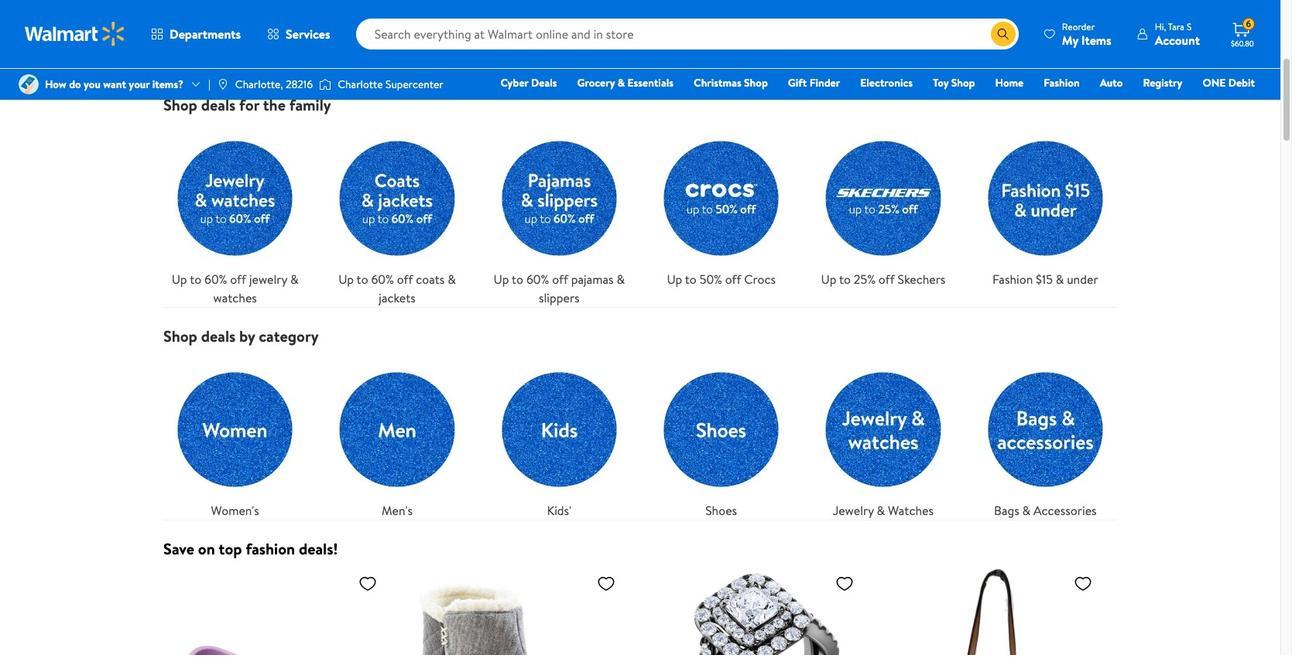 Task type: vqa. For each thing, say whether or not it's contained in the screenshot.
4th Shop now
no



Task type: locate. For each thing, give the bounding box(es) containing it.
2 horizontal spatial  image
[[319, 77, 332, 92]]

2 off from the left
[[397, 271, 413, 288]]

2 horizontal spatial 60%
[[527, 271, 549, 288]]

to inside up to 60% off coats & jackets
[[357, 271, 368, 288]]

1 off from the left
[[230, 271, 246, 288]]

2 up from the left
[[339, 271, 354, 288]]

& inside the up to 60% off pajamas & slippers
[[617, 271, 625, 288]]

4 up from the left
[[667, 271, 682, 288]]

up to 50% off crocs link
[[650, 127, 793, 289]]

add to favorites list, isotoner women's memory foam heather knit eco comfort low boot slippers, sizes 6/7-9/10 image
[[597, 575, 616, 594]]

fashion
[[246, 539, 295, 560]]

up inside up to 60% off coats & jackets
[[339, 271, 354, 288]]

to inside up to 60% off jewelry & watches
[[190, 271, 201, 288]]

to left pajamas on the left of the page
[[512, 271, 524, 288]]

walmart+ link
[[1202, 96, 1262, 113]]

60% inside up to 60% off jewelry & watches
[[204, 271, 227, 288]]

1 horizontal spatial 60%
[[371, 271, 394, 288]]

3 to from the left
[[512, 271, 524, 288]]

walmart image
[[25, 22, 125, 46]]

fashion for fashion
[[1044, 75, 1080, 91]]

 image
[[19, 74, 39, 94], [319, 77, 332, 92], [217, 78, 229, 91]]

$60.80
[[1231, 38, 1255, 49]]

family
[[289, 94, 331, 115]]

off for crocs
[[726, 271, 742, 288]]

cyber deals
[[501, 75, 557, 91]]

departments
[[170, 26, 241, 43]]

list
[[154, 114, 1127, 308], [154, 346, 1127, 521]]

 image right the |
[[217, 78, 229, 91]]

5 to from the left
[[840, 271, 851, 288]]

grocery
[[577, 75, 615, 91]]

to left 50%
[[685, 271, 697, 288]]

fashion
[[1044, 75, 1080, 91], [993, 271, 1033, 288]]

off inside up to 25% off skechers link
[[879, 271, 895, 288]]

shop right toy
[[952, 75, 976, 91]]

list containing women's
[[154, 346, 1127, 521]]

shop left by
[[163, 326, 197, 347]]

tara
[[1169, 20, 1185, 33]]

crocs men's and women's unisex baya lined clogs, sizes 4/6-13 image
[[167, 569, 383, 656]]

kids' link
[[488, 359, 631, 521]]

essentials
[[628, 75, 674, 91]]

deals for for
[[201, 94, 236, 115]]

to left "25%"
[[840, 271, 851, 288]]

60% up 'watches'
[[204, 271, 227, 288]]

2 to from the left
[[357, 271, 368, 288]]

men's link
[[326, 359, 469, 521]]

one
[[1203, 75, 1226, 91]]

to for slippers
[[512, 271, 524, 288]]

0 horizontal spatial fashion
[[993, 271, 1033, 288]]

0 vertical spatial list
[[154, 114, 1127, 308]]

shop
[[744, 75, 768, 91], [952, 75, 976, 91], [163, 94, 197, 115], [163, 326, 197, 347]]

to
[[190, 271, 201, 288], [357, 271, 368, 288], [512, 271, 524, 288], [685, 271, 697, 288], [840, 271, 851, 288]]

up to 25% off skechers link
[[812, 127, 955, 289]]

up for up to 60% off coats & jackets
[[339, 271, 354, 288]]

fashion left the "$15"
[[993, 271, 1033, 288]]

5 off from the left
[[879, 271, 895, 288]]

walmart+
[[1209, 97, 1255, 112]]

1 up from the left
[[172, 271, 187, 288]]

registry
[[1143, 75, 1183, 91]]

auto link
[[1093, 74, 1130, 91]]

|
[[208, 77, 211, 92]]

60% inside the up to 60% off pajamas & slippers
[[527, 271, 549, 288]]

the
[[263, 94, 286, 115]]

search icon image
[[997, 28, 1010, 40]]

up inside the up to 60% off pajamas & slippers
[[494, 271, 509, 288]]

28216
[[286, 77, 313, 92]]

jackets
[[379, 290, 416, 307]]

watches
[[213, 290, 257, 307]]

up for up to 60% off pajamas & slippers
[[494, 271, 509, 288]]

fashion $15 & under link
[[974, 127, 1118, 289]]

shop right christmas
[[744, 75, 768, 91]]

3 off from the left
[[552, 271, 568, 288]]

off up the slippers
[[552, 271, 568, 288]]

Search search field
[[356, 19, 1019, 50]]

add to favorites list, crocs men's and women's unisex baya lined clogs, sizes 4/6-13 image
[[359, 575, 377, 594]]

off up 'watches'
[[230, 271, 246, 288]]

off right "25%"
[[879, 271, 895, 288]]

to inside the up to 60% off pajamas & slippers
[[512, 271, 524, 288]]

 image up the family
[[319, 77, 332, 92]]

bags & accessories
[[995, 503, 1097, 520]]

services
[[286, 26, 330, 43]]

up inside up to 60% off jewelry & watches
[[172, 271, 187, 288]]

4 to from the left
[[685, 271, 697, 288]]

1 vertical spatial deals
[[201, 326, 236, 347]]

2 deals from the top
[[201, 326, 236, 347]]

60% up the slippers
[[527, 271, 549, 288]]

1 horizontal spatial fashion
[[1044, 75, 1080, 91]]

list containing up to 60% off jewelry & watches
[[154, 114, 1127, 308]]

1 vertical spatial fashion
[[993, 271, 1033, 288]]

bags
[[995, 503, 1020, 520]]

1 vertical spatial list
[[154, 346, 1127, 521]]

50%
[[700, 271, 723, 288]]

one debit walmart+
[[1203, 75, 1255, 112]]

electronics link
[[854, 74, 920, 91]]

deals left by
[[201, 326, 236, 347]]

1 list from the top
[[154, 114, 1127, 308]]

gift finder link
[[781, 74, 847, 91]]

your
[[129, 77, 150, 92]]

1 to from the left
[[190, 271, 201, 288]]

to left jewelry
[[190, 271, 201, 288]]

fashion $15 & under
[[993, 271, 1099, 288]]

to left coats
[[357, 271, 368, 288]]

charlotte, 28216
[[235, 77, 313, 92]]

1 60% from the left
[[204, 271, 227, 288]]

jewelry & watches
[[833, 503, 934, 520]]

deals
[[201, 94, 236, 115], [201, 326, 236, 347]]

3 up from the left
[[494, 271, 509, 288]]

on
[[198, 539, 215, 560]]

5 up from the left
[[821, 271, 837, 288]]

shop inside toy shop link
[[952, 75, 976, 91]]

3 60% from the left
[[527, 271, 549, 288]]

0 vertical spatial fashion
[[1044, 75, 1080, 91]]

off inside up to 60% off coats & jackets
[[397, 271, 413, 288]]

fashion down my
[[1044, 75, 1080, 91]]

off inside up to 50% off crocs link
[[726, 271, 742, 288]]

off inside the up to 60% off pajamas & slippers
[[552, 271, 568, 288]]

25%
[[854, 271, 876, 288]]

Walmart Site-Wide search field
[[356, 19, 1019, 50]]

1 horizontal spatial  image
[[217, 78, 229, 91]]

0 horizontal spatial 60%
[[204, 271, 227, 288]]

&
[[618, 75, 625, 91], [290, 271, 299, 288], [448, 271, 456, 288], [617, 271, 625, 288], [1056, 271, 1064, 288], [877, 503, 885, 520], [1023, 503, 1031, 520]]

60% inside up to 60% off coats & jackets
[[371, 271, 394, 288]]

accessories
[[1034, 503, 1097, 520]]

0 horizontal spatial  image
[[19, 74, 39, 94]]

you
[[84, 77, 101, 92]]

0 vertical spatial deals
[[201, 94, 236, 115]]

off
[[230, 271, 246, 288], [397, 271, 413, 288], [552, 271, 568, 288], [726, 271, 742, 288], [879, 271, 895, 288]]

2 list from the top
[[154, 346, 1127, 521]]

60% for watches
[[204, 271, 227, 288]]

deals down the |
[[201, 94, 236, 115]]

off inside up to 60% off jewelry & watches
[[230, 271, 246, 288]]

men's
[[382, 503, 413, 520]]

christmas shop
[[694, 75, 768, 91]]

cyber deals link
[[494, 74, 564, 91]]

1 deals from the top
[[201, 94, 236, 115]]

 image for how do you want your items?
[[19, 74, 39, 94]]

up to 60% off pajamas & slippers link
[[488, 127, 631, 308]]

want
[[103, 77, 126, 92]]

deals
[[531, 75, 557, 91]]

up
[[172, 271, 187, 288], [339, 271, 354, 288], [494, 271, 509, 288], [667, 271, 682, 288], [821, 271, 837, 288]]

 image left the how
[[19, 74, 39, 94]]

4 off from the left
[[726, 271, 742, 288]]

up for up to 50% off crocs
[[667, 271, 682, 288]]

off for coats
[[397, 271, 413, 288]]

up to 25% off skechers
[[821, 271, 946, 288]]

fashion for fashion $15 & under
[[993, 271, 1033, 288]]

gift
[[788, 75, 807, 91]]

 image for charlotte supercenter
[[319, 77, 332, 92]]

up to 50% off crocs
[[667, 271, 776, 288]]

60% up jackets
[[371, 271, 394, 288]]

off up jackets
[[397, 271, 413, 288]]

up to 60% off coats & jackets link
[[326, 127, 469, 308]]

departments button
[[138, 15, 254, 53]]

6
[[1247, 17, 1252, 30]]

watches
[[888, 503, 934, 520]]

for
[[239, 94, 259, 115]]

off for pajamas
[[552, 271, 568, 288]]

up to 60% off coats & jackets
[[339, 271, 456, 307]]

deals for by
[[201, 326, 236, 347]]

60%
[[204, 271, 227, 288], [371, 271, 394, 288], [527, 271, 549, 288]]

2 60% from the left
[[371, 271, 394, 288]]

off right 50%
[[726, 271, 742, 288]]

pajamas
[[571, 271, 614, 288]]



Task type: describe. For each thing, give the bounding box(es) containing it.
cyber
[[501, 75, 529, 91]]

hi,
[[1155, 20, 1167, 33]]

gift finder
[[788, 75, 840, 91]]

jewelry
[[249, 271, 287, 288]]

reorder my items
[[1062, 20, 1112, 48]]

& inside up to 60% off coats & jackets
[[448, 271, 456, 288]]

fashion link
[[1037, 74, 1087, 91]]

jewelry & watches link
[[812, 359, 955, 521]]

shop inside christmas shop link
[[744, 75, 768, 91]]

account
[[1155, 31, 1200, 48]]

toy shop link
[[926, 74, 982, 91]]

items
[[1082, 31, 1112, 48]]

off for jewelry
[[230, 271, 246, 288]]

up to 60% off pajamas & slippers
[[494, 271, 625, 307]]

60% for jackets
[[371, 271, 394, 288]]

charlotte supercenter
[[338, 77, 444, 92]]

auto
[[1100, 75, 1123, 91]]

shop deals for the family
[[163, 94, 331, 115]]

list for shop deals by category
[[154, 346, 1127, 521]]

to for jackets
[[357, 271, 368, 288]]

coats
[[416, 271, 445, 288]]

christmas shop link
[[687, 74, 775, 91]]

6 $60.80
[[1231, 17, 1255, 49]]

debit
[[1229, 75, 1255, 91]]

deals!
[[299, 539, 338, 560]]

one debit link
[[1196, 74, 1262, 91]]

add to favorites list, michael kors womens jet set travel medium double pocket tote non-leather vegan (camel) 35f3gtvt3v-222 image
[[1074, 575, 1093, 594]]

list for shop deals for the family
[[154, 114, 1127, 308]]

shop deals by category
[[163, 326, 319, 347]]

women's
[[211, 503, 259, 520]]

save on top fashion deals!
[[163, 539, 338, 560]]

shop down items?
[[163, 94, 197, 115]]

services button
[[254, 15, 344, 53]]

my
[[1062, 31, 1079, 48]]

up to 60% off jewelry & watches
[[172, 271, 299, 307]]

items?
[[152, 77, 184, 92]]

up for up to 25% off skechers
[[821, 271, 837, 288]]

add to favorites list, 1 carat princess cut moissanite engagement ring - bridal set - double halo ring - cluster ring - 18k black gold over silver image
[[836, 575, 854, 594]]

michael kors womens jet set travel medium double pocket tote non-leather vegan (camel) 35f3gtvt3v-222 image
[[882, 569, 1099, 656]]

toy shop
[[933, 75, 976, 91]]

by
[[239, 326, 255, 347]]

up to 60% off jewelry & watches link
[[163, 127, 307, 308]]

toy
[[933, 75, 949, 91]]

hi, tara s account
[[1155, 20, 1200, 48]]

top
[[219, 539, 242, 560]]

do
[[69, 77, 81, 92]]

crocs
[[745, 271, 776, 288]]

 image for charlotte, 28216
[[217, 78, 229, 91]]

1 carat princess cut moissanite engagement ring - bridal set - double halo ring - cluster ring - 18k black gold over silver image
[[644, 569, 860, 656]]

$15
[[1036, 271, 1053, 288]]

off for skechers
[[879, 271, 895, 288]]

s
[[1187, 20, 1192, 33]]

charlotte,
[[235, 77, 283, 92]]

shoes
[[706, 503, 737, 520]]

reorder
[[1062, 20, 1095, 33]]

registry link
[[1136, 74, 1190, 91]]

home
[[996, 75, 1024, 91]]

& inside up to 60% off jewelry & watches
[[290, 271, 299, 288]]

home link
[[989, 74, 1031, 91]]

christmas
[[694, 75, 742, 91]]

under
[[1067, 271, 1099, 288]]

category
[[259, 326, 319, 347]]

bags & accessories link
[[974, 359, 1118, 521]]

how
[[45, 77, 66, 92]]

electronics
[[861, 75, 913, 91]]

shoes link
[[650, 359, 793, 521]]

to for watches
[[190, 271, 201, 288]]

isotoner women's memory foam heather knit eco comfort low boot slippers, sizes 6/7-9/10 image
[[405, 569, 622, 656]]

save
[[163, 539, 194, 560]]

60% for slippers
[[527, 271, 549, 288]]

women's link
[[163, 359, 307, 521]]

kids'
[[547, 503, 572, 520]]

charlotte
[[338, 77, 383, 92]]

how do you want your items?
[[45, 77, 184, 92]]

up for up to 60% off jewelry & watches
[[172, 271, 187, 288]]

grocery & essentials
[[577, 75, 674, 91]]

finder
[[810, 75, 840, 91]]

skechers
[[898, 271, 946, 288]]

grocery & essentials link
[[570, 74, 681, 91]]



